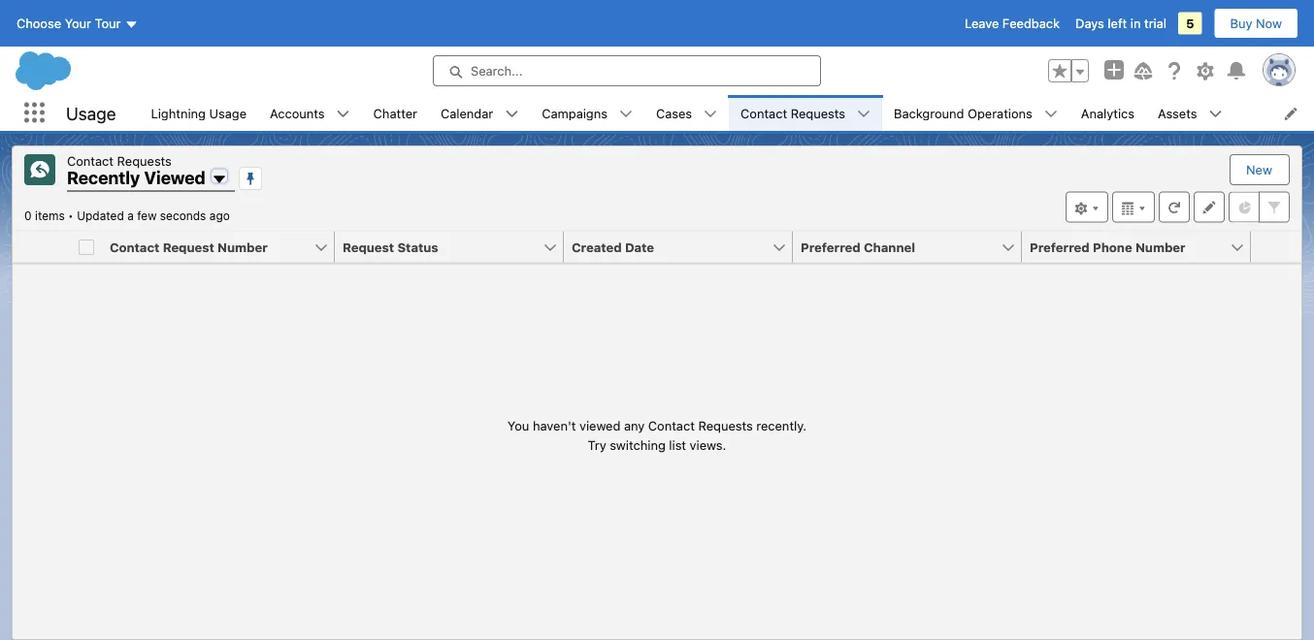 Task type: locate. For each thing, give the bounding box(es) containing it.
1 number from the left
[[218, 240, 268, 254]]

tour
[[95, 16, 121, 31]]

group
[[1048, 59, 1089, 83]]

1 request from the left
[[163, 240, 214, 254]]

1 preferred from the left
[[801, 240, 861, 254]]

recently viewed
[[67, 167, 206, 188]]

cases list item
[[644, 95, 729, 131]]

created
[[572, 240, 622, 254]]

your
[[65, 16, 91, 31]]

1 horizontal spatial requests
[[698, 419, 753, 433]]

choose
[[17, 16, 61, 31]]

1 horizontal spatial number
[[1136, 240, 1186, 254]]

background operations link
[[882, 95, 1044, 131]]

contact requests inside list item
[[741, 106, 845, 120]]

campaigns list item
[[530, 95, 644, 131]]

feedback
[[1003, 16, 1060, 31]]

4 text default image from the left
[[857, 107, 871, 121]]

2 vertical spatial requests
[[698, 419, 753, 433]]

contact inside button
[[110, 240, 160, 254]]

text default image inside the contact requests list item
[[857, 107, 871, 121]]

contact request number button
[[102, 231, 314, 263]]

1 horizontal spatial usage
[[209, 106, 247, 120]]

preferred for preferred channel
[[801, 240, 861, 254]]

text default image inside assets list item
[[1209, 107, 1222, 121]]

preferred left channel
[[801, 240, 861, 254]]

usage right 'lightning'
[[209, 106, 247, 120]]

contact request number
[[110, 240, 268, 254]]

preferred inside button
[[801, 240, 861, 254]]

list containing lightning usage
[[139, 95, 1314, 131]]

action image
[[1251, 231, 1302, 263]]

new button
[[1231, 155, 1288, 184]]

2 number from the left
[[1136, 240, 1186, 254]]

text default image left background
[[857, 107, 871, 121]]

trial
[[1144, 16, 1167, 31]]

request left status
[[343, 240, 394, 254]]

lightning usage link
[[139, 95, 258, 131]]

5
[[1186, 16, 1194, 31]]

request down seconds
[[163, 240, 214, 254]]

assets link
[[1146, 95, 1209, 131]]

2 horizontal spatial requests
[[791, 106, 845, 120]]

action element
[[1251, 231, 1302, 264]]

list
[[139, 95, 1314, 131]]

request inside request status "button"
[[343, 240, 394, 254]]

0 horizontal spatial number
[[218, 240, 268, 254]]

0 vertical spatial requests
[[791, 106, 845, 120]]

text default image
[[704, 107, 717, 121], [1209, 107, 1222, 121]]

chatter link
[[362, 95, 429, 131]]

usage inside list
[[209, 106, 247, 120]]

buy now button
[[1214, 8, 1299, 39]]

text default image for contact requests
[[857, 107, 871, 121]]

cell inside recently viewed|contact requests|list view element
[[71, 231, 102, 264]]

preferred inside preferred phone number button
[[1030, 240, 1090, 254]]

cell
[[71, 231, 102, 264]]

2 text default image from the left
[[1209, 107, 1222, 121]]

accounts link
[[258, 95, 336, 131]]

0 horizontal spatial preferred
[[801, 240, 861, 254]]

left
[[1108, 16, 1127, 31]]

you
[[508, 419, 529, 433]]

requests inside list item
[[791, 106, 845, 120]]

1 horizontal spatial contact requests
[[741, 106, 845, 120]]

status
[[397, 240, 438, 254]]

search...
[[471, 64, 523, 78]]

request
[[163, 240, 214, 254], [343, 240, 394, 254]]

1 vertical spatial requests
[[117, 153, 172, 168]]

phone
[[1093, 240, 1132, 254]]

preferred left phone
[[1030, 240, 1090, 254]]

channel
[[864, 240, 915, 254]]

text default image
[[336, 107, 350, 121], [505, 107, 519, 121], [619, 107, 633, 121], [857, 107, 871, 121], [1044, 107, 1058, 121]]

5 text default image from the left
[[1044, 107, 1058, 121]]

1 horizontal spatial text default image
[[1209, 107, 1222, 121]]

contact requests
[[741, 106, 845, 120], [67, 153, 172, 168]]

contact requests link
[[729, 95, 857, 131]]

new
[[1246, 163, 1272, 177]]

text default image inside calendar list item
[[505, 107, 519, 121]]

0 horizontal spatial usage
[[66, 103, 116, 124]]

preferred phone number
[[1030, 240, 1186, 254]]

text default image right operations
[[1044, 107, 1058, 121]]

number down ago at the left top of page
[[218, 240, 268, 254]]

created date button
[[564, 231, 772, 263]]

any
[[624, 419, 645, 433]]

0 vertical spatial contact requests
[[741, 106, 845, 120]]

text default image right cases
[[704, 107, 717, 121]]

text default image right accounts
[[336, 107, 350, 121]]

2 request from the left
[[343, 240, 394, 254]]

number
[[218, 240, 268, 254], [1136, 240, 1186, 254]]

you haven't viewed any contact requests recently. try switching list views.
[[508, 419, 807, 452]]

calendar
[[441, 106, 493, 120]]

recently viewed|contact requests|list view element
[[12, 146, 1303, 641]]

1 horizontal spatial preferred
[[1030, 240, 1090, 254]]

background operations
[[894, 106, 1033, 120]]

lightning usage
[[151, 106, 247, 120]]

text default image inside the background operations list item
[[1044, 107, 1058, 121]]

text default image right assets
[[1209, 107, 1222, 121]]

contact up list
[[648, 419, 695, 433]]

preferred for preferred phone number
[[1030, 240, 1090, 254]]

text default image right the calendar at top left
[[505, 107, 519, 121]]

text default image inside cases list item
[[704, 107, 717, 121]]

number for contact request number
[[218, 240, 268, 254]]

assets
[[1158, 106, 1197, 120]]

contact down a
[[110, 240, 160, 254]]

contact
[[741, 106, 787, 120], [67, 153, 114, 168], [110, 240, 160, 254], [648, 419, 695, 433]]

try
[[588, 437, 606, 452]]

seconds
[[160, 209, 206, 223]]

text default image inside accounts list item
[[336, 107, 350, 121]]

search... button
[[433, 55, 821, 86]]

item number image
[[13, 231, 71, 263]]

2 text default image from the left
[[505, 107, 519, 121]]

preferred
[[801, 240, 861, 254], [1030, 240, 1090, 254]]

usage
[[66, 103, 116, 124], [209, 106, 247, 120]]

status containing you haven't viewed any contact requests recently.
[[508, 417, 807, 454]]

operations
[[968, 106, 1033, 120]]

0 horizontal spatial request
[[163, 240, 214, 254]]

2 preferred from the left
[[1030, 240, 1090, 254]]

3 text default image from the left
[[619, 107, 633, 121]]

status
[[508, 417, 807, 454]]

requests inside you haven't viewed any contact requests recently. try switching list views.
[[698, 419, 753, 433]]

campaigns
[[542, 106, 608, 120]]

now
[[1256, 16, 1282, 31]]

assets list item
[[1146, 95, 1234, 131]]

analytics link
[[1069, 95, 1146, 131]]

text default image inside campaigns "list item"
[[619, 107, 633, 121]]

usage up recently
[[66, 103, 116, 124]]

request inside contact request number button
[[163, 240, 214, 254]]

preferred phone number button
[[1022, 231, 1230, 263]]

1 text default image from the left
[[336, 107, 350, 121]]

1 text default image from the left
[[704, 107, 717, 121]]

created date element
[[564, 231, 805, 264]]

cases
[[656, 106, 692, 120]]

text default image down the search... 'button' at top
[[619, 107, 633, 121]]

contact requests list item
[[729, 95, 882, 131]]

0 horizontal spatial contact requests
[[67, 153, 172, 168]]

number right phone
[[1136, 240, 1186, 254]]

contact right contact requests image
[[67, 153, 114, 168]]

0 horizontal spatial text default image
[[704, 107, 717, 121]]

contact right cases list item
[[741, 106, 787, 120]]

switching
[[610, 437, 666, 452]]

recently viewed status
[[24, 209, 77, 223]]

requests
[[791, 106, 845, 120], [117, 153, 172, 168], [698, 419, 753, 433]]

ago
[[209, 209, 230, 223]]

1 horizontal spatial request
[[343, 240, 394, 254]]



Task type: describe. For each thing, give the bounding box(es) containing it.
item number element
[[13, 231, 71, 264]]

date
[[625, 240, 654, 254]]

contact request number element
[[102, 231, 347, 264]]

days
[[1075, 16, 1104, 31]]

contact inside list item
[[741, 106, 787, 120]]

viewed
[[144, 167, 206, 188]]

text default image for accounts
[[336, 107, 350, 121]]

items
[[35, 209, 65, 223]]

calendar list item
[[429, 95, 530, 131]]

choose your tour
[[17, 16, 121, 31]]

choose your tour button
[[16, 8, 139, 39]]

0
[[24, 209, 32, 223]]

background operations list item
[[882, 95, 1069, 131]]

calendar link
[[429, 95, 505, 131]]

lightning
[[151, 106, 206, 120]]

buy now
[[1230, 16, 1282, 31]]

in
[[1131, 16, 1141, 31]]

campaigns link
[[530, 95, 619, 131]]

views.
[[690, 437, 726, 452]]

0 items • updated a few seconds ago
[[24, 209, 230, 223]]

preferred channel element
[[793, 231, 1034, 264]]

•
[[68, 209, 74, 223]]

recently
[[67, 167, 140, 188]]

contact requests image
[[24, 154, 55, 185]]

haven't
[[533, 419, 576, 433]]

cases link
[[644, 95, 704, 131]]

recently.
[[756, 419, 807, 433]]

preferred channel
[[801, 240, 915, 254]]

updated
[[77, 209, 124, 223]]

preferred phone number element
[[1022, 231, 1263, 264]]

preferred channel button
[[793, 231, 1001, 263]]

text default image for cases
[[704, 107, 717, 121]]

text default image for calendar
[[505, 107, 519, 121]]

chatter
[[373, 106, 417, 120]]

0 horizontal spatial requests
[[117, 153, 172, 168]]

request status element
[[335, 231, 576, 264]]

list
[[669, 437, 686, 452]]

request status
[[343, 240, 438, 254]]

leave
[[965, 16, 999, 31]]

a
[[127, 209, 134, 223]]

leave feedback link
[[965, 16, 1060, 31]]

viewed
[[579, 419, 621, 433]]

days left in trial
[[1075, 16, 1167, 31]]

number for preferred phone number
[[1136, 240, 1186, 254]]

buy
[[1230, 16, 1253, 31]]

accounts list item
[[258, 95, 362, 131]]

text default image for background operations
[[1044, 107, 1058, 121]]

created date
[[572, 240, 654, 254]]

text default image for assets
[[1209, 107, 1222, 121]]

text default image for campaigns
[[619, 107, 633, 121]]

analytics
[[1081, 106, 1135, 120]]

accounts
[[270, 106, 325, 120]]

leave feedback
[[965, 16, 1060, 31]]

1 vertical spatial contact requests
[[67, 153, 172, 168]]

few
[[137, 209, 157, 223]]

request status button
[[335, 231, 543, 263]]

contact inside you haven't viewed any contact requests recently. try switching list views.
[[648, 419, 695, 433]]

background
[[894, 106, 964, 120]]



Task type: vqa. For each thing, say whether or not it's contained in the screenshot.
share an update... at the top of the page
no



